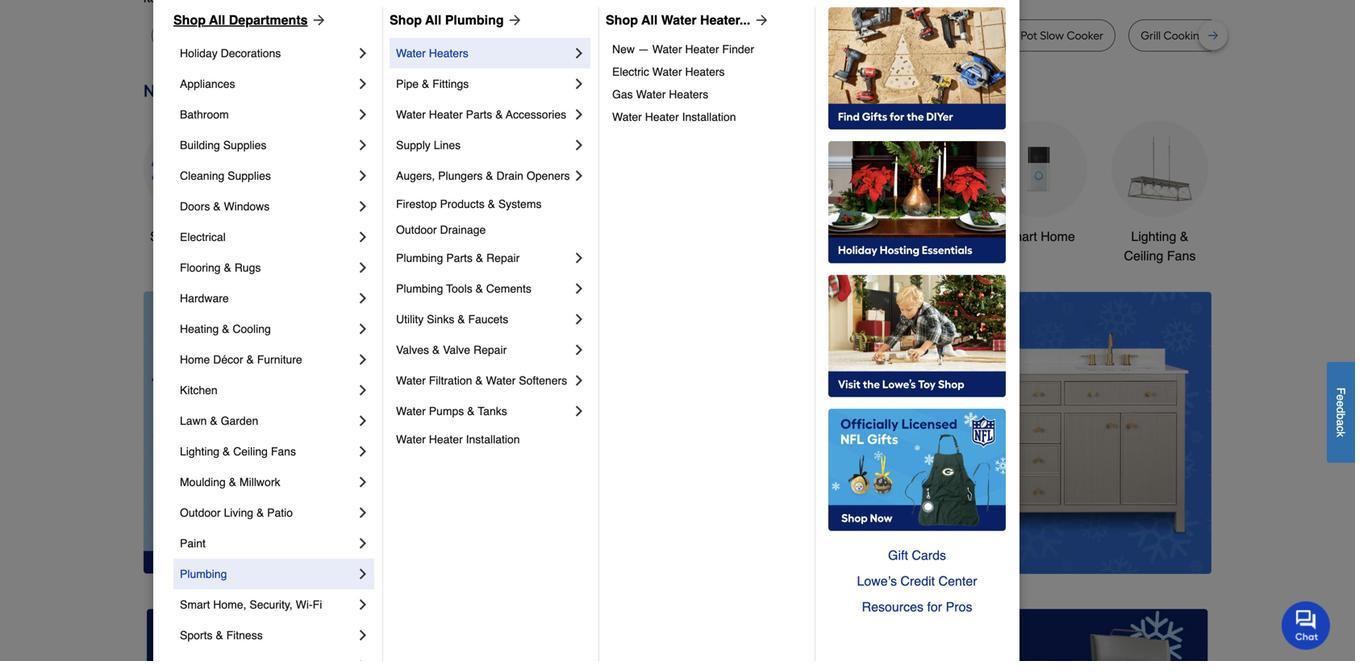 Task type: describe. For each thing, give the bounding box(es) containing it.
drainage
[[440, 223, 486, 236]]

1 horizontal spatial water heater installation
[[612, 111, 736, 123]]

chevron right image for heating & cooling
[[355, 321, 371, 337]]

firestop products & systems link
[[396, 191, 587, 217]]

lawn
[[180, 415, 207, 428]]

water inside electric water heaters 'link'
[[652, 65, 682, 78]]

appliances link
[[180, 69, 355, 99]]

heating
[[180, 323, 219, 336]]

windows
[[224, 200, 270, 213]]

0 vertical spatial parts
[[466, 108, 492, 121]]

water down gas
[[612, 111, 642, 123]]

shop all departments
[[173, 13, 308, 27]]

cards
[[912, 548, 946, 563]]

grate
[[1209, 29, 1239, 42]]

b
[[1335, 414, 1348, 420]]

outdoor for outdoor living & patio
[[180, 507, 221, 519]]

valves & valve repair link
[[396, 335, 571, 365]]

lowe's
[[857, 574, 897, 589]]

water heaters link
[[396, 38, 571, 69]]

visit the lowe's toy shop. image
[[828, 275, 1006, 398]]

garden
[[221, 415, 258, 428]]

chat invite button image
[[1282, 601, 1331, 650]]

arrow right image for shop all departments
[[308, 12, 327, 28]]

plumbing for plumbing parts & repair
[[396, 252, 443, 265]]

utility sinks & faucets
[[396, 313, 508, 326]]

decorations for holiday
[[221, 47, 281, 60]]

plumbing parts & repair
[[396, 252, 520, 265]]

pot for crock pot
[[297, 29, 314, 42]]

k
[[1335, 432, 1348, 437]]

scroll to item #4 image
[[855, 545, 893, 551]]

repair for valves & valve repair
[[473, 344, 507, 357]]

0 vertical spatial installation
[[682, 111, 736, 123]]

heaters for electric water heaters
[[685, 65, 725, 78]]

pumps
[[429, 405, 464, 418]]

water left arrow left image
[[396, 433, 426, 446]]

holiday
[[180, 47, 218, 60]]

water pumps & tanks
[[396, 405, 507, 418]]

chevron right image for hardware
[[355, 290, 371, 307]]

appliances
[[180, 77, 235, 90]]

pot for crock pot cooking pot
[[777, 29, 794, 42]]

1 vertical spatial parts
[[446, 252, 473, 265]]

arrow right image for shop all water heater...
[[750, 12, 770, 28]]

gift cards
[[888, 548, 946, 563]]

doors & windows link
[[180, 191, 355, 222]]

decorations for christmas
[[521, 248, 589, 263]]

3 pot from the left
[[843, 29, 859, 42]]

shop for shop all departments
[[173, 13, 206, 27]]

1 cooker from the left
[[190, 29, 227, 42]]

water filtration & water softeners
[[396, 374, 567, 387]]

plumbing link
[[180, 559, 355, 590]]

accessories
[[506, 108, 566, 121]]

chevron right image for building supplies
[[355, 137, 371, 153]]

chevron right image for doors & windows
[[355, 198, 371, 215]]

heaters for gas water heaters
[[669, 88, 709, 101]]

chevron right image for moulding & millwork
[[355, 474, 371, 490]]

triple
[[351, 29, 379, 42]]

chevron right image for lawn & garden
[[355, 413, 371, 429]]

plumbing tools & cements
[[396, 282, 531, 295]]

0 horizontal spatial water heater installation link
[[396, 427, 587, 453]]

smart home, security, wi-fi link
[[180, 590, 355, 620]]

pot for crock pot slow cooker
[[1021, 29, 1037, 42]]

water heaters
[[396, 47, 468, 60]]

get up to 2 free select tools or batteries when you buy 1 with select purchases. image
[[147, 609, 483, 661]]

building supplies link
[[180, 130, 355, 161]]

for
[[927, 600, 942, 615]]

fittings
[[432, 77, 469, 90]]

home décor & furniture link
[[180, 344, 355, 375]]

chevron right image for water pumps & tanks
[[571, 403, 587, 419]]

moulding
[[180, 476, 226, 489]]

gas water heaters
[[612, 88, 709, 101]]

water up tanks
[[486, 374, 516, 387]]

valves
[[396, 344, 429, 357]]

up to 30 percent off select grills and accessories. image
[[872, 609, 1208, 661]]

chevron right image for electrical
[[355, 229, 371, 245]]

all for departments
[[209, 13, 225, 27]]

water filtration & water softeners link
[[396, 365, 571, 396]]

0 horizontal spatial water heater installation
[[396, 433, 520, 446]]

up to 40 percent off select vanities. plus get free local delivery on select vanities. image
[[430, 292, 1212, 574]]

gas water heaters link
[[612, 83, 803, 106]]

home décor & furniture
[[180, 353, 302, 366]]

crock pot slow cooker
[[988, 29, 1104, 42]]

outdoor tools & equipment link
[[749, 121, 845, 266]]

warmer
[[665, 29, 708, 42]]

chevron right image for supply lines
[[571, 137, 587, 153]]

2 slow from the left
[[382, 29, 406, 42]]

chevron right image for kitchen
[[355, 382, 371, 398]]

shop all departments link
[[173, 10, 327, 30]]

lowe's credit center link
[[828, 569, 1006, 595]]

electric
[[612, 65, 649, 78]]

utility
[[396, 313, 424, 326]]

home inside smart home link
[[1041, 229, 1075, 244]]

valves & valve repair
[[396, 344, 507, 357]]

finder
[[722, 43, 754, 56]]

all for deals
[[183, 229, 197, 244]]

home,
[[213, 599, 246, 611]]

supply lines
[[396, 139, 461, 152]]

heating & cooling link
[[180, 314, 355, 344]]

1 cooking from the left
[[797, 29, 840, 42]]

repair for plumbing parts & repair
[[486, 252, 520, 265]]

outdoor drainage link
[[396, 217, 587, 243]]

1 vertical spatial lighting & ceiling fans
[[180, 445, 296, 458]]

triple slow cooker
[[351, 29, 445, 42]]

filtration
[[429, 374, 472, 387]]

chevron right image for flooring & rugs
[[355, 260, 371, 276]]

plumbing for plumbing
[[180, 568, 227, 581]]

new deals every day during 25 days of deals image
[[144, 77, 1212, 105]]

crock for crock pot slow cooker
[[988, 29, 1018, 42]]

smart home, security, wi-fi
[[180, 599, 322, 611]]

furniture
[[257, 353, 302, 366]]

supplies for cleaning supplies
[[228, 169, 271, 182]]

sinks
[[427, 313, 454, 326]]

outdoor for outdoor tools & equipment
[[751, 229, 797, 244]]

slow cooker
[[164, 29, 227, 42]]

1 vertical spatial lighting & ceiling fans link
[[180, 436, 355, 467]]

food
[[637, 29, 662, 42]]

christmas
[[526, 229, 584, 244]]

tools link
[[386, 121, 482, 246]]

home inside home décor & furniture link
[[180, 353, 210, 366]]

kitchen
[[180, 384, 218, 397]]

smart for smart home
[[1003, 229, 1037, 244]]

grill
[[1141, 29, 1161, 42]]

shop all water heater... link
[[606, 10, 770, 30]]

warming
[[1252, 29, 1300, 42]]

chevron right image for holiday decorations
[[355, 45, 371, 61]]

f
[[1335, 388, 1348, 395]]

smart home link
[[991, 121, 1087, 246]]

shop all plumbing
[[390, 13, 504, 27]]

a
[[1335, 420, 1348, 426]]

doors
[[180, 200, 210, 213]]

center
[[939, 574, 977, 589]]

holiday hosting essentials. image
[[828, 141, 1006, 264]]

valve
[[443, 344, 470, 357]]

chevron right image for utility sinks & faucets
[[571, 311, 587, 328]]

hardware link
[[180, 283, 355, 314]]

chevron right image for smart home, security, wi-fi
[[355, 597, 371, 613]]

décor
[[213, 353, 243, 366]]

security,
[[250, 599, 293, 611]]

water inside gas water heaters link
[[636, 88, 666, 101]]

1 horizontal spatial bathroom link
[[870, 121, 966, 246]]

plumbing for plumbing tools & cements
[[396, 282, 443, 295]]

1 e from the top
[[1335, 395, 1348, 401]]



Task type: vqa. For each thing, say whether or not it's contained in the screenshot.
spouse
no



Task type: locate. For each thing, give the bounding box(es) containing it.
1 crock from the left
[[264, 29, 295, 42]]

1 horizontal spatial smart
[[1003, 229, 1037, 244]]

credit
[[901, 574, 935, 589]]

arrow right image inside shop all water heater... link
[[750, 12, 770, 28]]

water right gas
[[636, 88, 666, 101]]

shop
[[173, 13, 206, 27], [390, 13, 422, 27], [606, 13, 638, 27]]

outdoor up "equipment"
[[751, 229, 797, 244]]

cooker left grill
[[1067, 29, 1104, 42]]

0 horizontal spatial lighting & ceiling fans link
[[180, 436, 355, 467]]

0 horizontal spatial outdoor
[[180, 507, 221, 519]]

arrow right image inside shop all departments link
[[308, 12, 327, 28]]

plumbing down outdoor drainage
[[396, 252, 443, 265]]

0 horizontal spatial ceiling
[[233, 445, 268, 458]]

1 horizontal spatial cooker
[[408, 29, 445, 42]]

parts down drainage
[[446, 252, 473, 265]]

all inside shop all departments link
[[209, 13, 225, 27]]

decorations down christmas
[[521, 248, 589, 263]]

2 cooker from the left
[[408, 29, 445, 42]]

0 vertical spatial water heater installation link
[[612, 106, 803, 128]]

shop for shop all plumbing
[[390, 13, 422, 27]]

heater...
[[700, 13, 750, 27]]

1 pot from the left
[[297, 29, 314, 42]]

chevron right image for water filtration & water softeners
[[571, 373, 587, 389]]

water inside shop all water heater... link
[[661, 13, 697, 27]]

0 vertical spatial water heater installation
[[612, 111, 736, 123]]

1 horizontal spatial lighting & ceiling fans
[[1124, 229, 1196, 263]]

water inside new — water heater finder "link"
[[652, 43, 682, 56]]

water heater installation down water pumps & tanks
[[396, 433, 520, 446]]

officially licensed n f l gifts. shop now. image
[[828, 409, 1006, 532]]

water inside water heater parts & accessories link
[[396, 108, 426, 121]]

3 shop from the left
[[606, 13, 638, 27]]

shop these last-minute gifts. $99 or less. quantities are limited and won't last. image
[[144, 292, 404, 574]]

plumbing
[[445, 13, 504, 27], [396, 252, 443, 265], [396, 282, 443, 295], [180, 568, 227, 581]]

tools for outdoor tools & equipment
[[801, 229, 831, 244]]

pot for instant pot
[[934, 29, 951, 42]]

0 vertical spatial home
[[1041, 229, 1075, 244]]

1 vertical spatial ceiling
[[233, 445, 268, 458]]

heater up lines on the left top of page
[[429, 108, 463, 121]]

chevron right image for bathroom
[[355, 106, 371, 123]]

cooker up the water heaters
[[408, 29, 445, 42]]

up to 35 percent off select small appliances. image
[[509, 609, 846, 661]]

crock for crock pot cooking pot
[[745, 29, 775, 42]]

0 vertical spatial lighting & ceiling fans link
[[1112, 121, 1208, 266]]

kitchen link
[[180, 375, 355, 406]]

chevron right image for plumbing parts & repair
[[571, 250, 587, 266]]

0 horizontal spatial fans
[[271, 445, 296, 458]]

plumbing up utility
[[396, 282, 443, 295]]

2 horizontal spatial outdoor
[[751, 229, 797, 244]]

water inside water heaters link
[[396, 47, 426, 60]]

softeners
[[519, 374, 567, 387]]

supplies for building supplies
[[223, 139, 267, 152]]

pot
[[297, 29, 314, 42], [777, 29, 794, 42], [843, 29, 859, 42], [934, 29, 951, 42], [1021, 29, 1037, 42]]

0 horizontal spatial home
[[180, 353, 210, 366]]

1 vertical spatial water heater installation
[[396, 433, 520, 446]]

chevron right image for cleaning supplies
[[355, 168, 371, 184]]

c
[[1335, 426, 1348, 432]]

water inside water pumps & tanks link
[[396, 405, 426, 418]]

3 slow from the left
[[1040, 29, 1064, 42]]

crock right instant pot
[[988, 29, 1018, 42]]

0 vertical spatial smart
[[1003, 229, 1037, 244]]

plumbing up water heaters link
[[445, 13, 504, 27]]

0 vertical spatial supplies
[[223, 139, 267, 152]]

0 vertical spatial decorations
[[221, 47, 281, 60]]

0 horizontal spatial lighting & ceiling fans
[[180, 445, 296, 458]]

instant pot
[[896, 29, 951, 42]]

sports & fitness link
[[180, 620, 355, 651]]

moulding & millwork link
[[180, 467, 355, 498]]

2 crock from the left
[[745, 29, 775, 42]]

0 vertical spatial heaters
[[429, 47, 468, 60]]

heaters down electric water heaters 'link'
[[669, 88, 709, 101]]

holiday decorations link
[[180, 38, 355, 69]]

chevron right image for outdoor living & patio
[[355, 505, 371, 521]]

crock down departments
[[264, 29, 295, 42]]

outdoor down firestop
[[396, 223, 437, 236]]

supply
[[396, 139, 431, 152]]

parts up supply lines link
[[466, 108, 492, 121]]

heater
[[685, 43, 719, 56], [429, 108, 463, 121], [645, 111, 679, 123], [429, 433, 463, 446]]

gas
[[612, 88, 633, 101]]

lines
[[434, 139, 461, 152]]

0 horizontal spatial decorations
[[221, 47, 281, 60]]

water down food warmer
[[652, 43, 682, 56]]

building supplies
[[180, 139, 267, 152]]

all for plumbing
[[425, 13, 441, 27]]

& inside outdoor tools & equipment
[[835, 229, 843, 244]]

water left pumps
[[396, 405, 426, 418]]

find gifts for the diyer. image
[[828, 7, 1006, 130]]

christmas decorations
[[521, 229, 589, 263]]

1 horizontal spatial crock
[[745, 29, 775, 42]]

heaters inside gas water heaters link
[[669, 88, 709, 101]]

chevron right image for valves & valve repair
[[571, 342, 587, 358]]

scroll to item #5 element
[[893, 543, 935, 553]]

sports & fitness
[[180, 629, 263, 642]]

scroll to item #2 image
[[777, 545, 816, 551]]

cleaning
[[180, 169, 224, 182]]

arrow right image for shop all plumbing
[[504, 12, 523, 28]]

tools up plumbing parts & repair
[[419, 229, 449, 244]]

flooring & rugs
[[180, 261, 261, 274]]

0 vertical spatial ceiling
[[1124, 248, 1164, 263]]

installation down gas water heaters link
[[682, 111, 736, 123]]

heater down warmer
[[685, 43, 719, 56]]

shop up new
[[606, 13, 638, 27]]

repair
[[486, 252, 520, 265], [473, 344, 507, 357]]

arrow right image inside shop all plumbing link
[[504, 12, 523, 28]]

installation down tanks
[[466, 433, 520, 446]]

0 vertical spatial fans
[[1167, 248, 1196, 263]]

1 horizontal spatial outdoor
[[396, 223, 437, 236]]

lawn & garden link
[[180, 406, 355, 436]]

tools inside outdoor tools & equipment
[[801, 229, 831, 244]]

all
[[209, 13, 225, 27], [425, 13, 441, 27], [641, 13, 658, 27], [183, 229, 197, 244]]

tools up "equipment"
[[801, 229, 831, 244]]

outdoor tools & equipment
[[751, 229, 843, 263]]

2 horizontal spatial slow
[[1040, 29, 1064, 42]]

1 horizontal spatial home
[[1041, 229, 1075, 244]]

0 horizontal spatial installation
[[466, 433, 520, 446]]

0 vertical spatial lighting
[[1131, 229, 1176, 244]]

augers, plungers & drain openers link
[[396, 161, 571, 191]]

tools for plumbing tools & cements
[[446, 282, 472, 295]]

lighting & ceiling fans link
[[1112, 121, 1208, 266], [180, 436, 355, 467]]

chevron right image for plumbing tools & cements
[[571, 281, 587, 297]]

heater down pumps
[[429, 433, 463, 446]]

microwave countertop
[[482, 29, 600, 42]]

1 vertical spatial bathroom
[[890, 229, 946, 244]]

rack
[[1303, 29, 1328, 42]]

heater for the left water heater installation link
[[429, 433, 463, 446]]

water up supply
[[396, 108, 426, 121]]

rugs
[[234, 261, 261, 274]]

heater for rightmost water heater installation link
[[645, 111, 679, 123]]

outdoor inside outdoor tools & equipment
[[751, 229, 797, 244]]

resources for pros
[[862, 600, 972, 615]]

pipe & fittings link
[[396, 69, 571, 99]]

all for water
[[641, 13, 658, 27]]

1 horizontal spatial lighting
[[1131, 229, 1176, 244]]

0 horizontal spatial cooker
[[190, 29, 227, 42]]

1 vertical spatial fans
[[271, 445, 296, 458]]

1 vertical spatial decorations
[[521, 248, 589, 263]]

paint link
[[180, 528, 355, 559]]

shop all deals
[[150, 229, 234, 244]]

repair down outdoor drainage link
[[486, 252, 520, 265]]

smart
[[1003, 229, 1037, 244], [180, 599, 210, 611]]

2 pot from the left
[[777, 29, 794, 42]]

products
[[440, 198, 485, 211]]

chevron right image for water heater parts & accessories
[[571, 106, 587, 123]]

water heater installation link down new deals every day during 25 days of deals image
[[612, 106, 803, 128]]

chevron right image for augers, plungers & drain openers
[[571, 168, 587, 184]]

outdoor down moulding
[[180, 507, 221, 519]]

crock pot
[[264, 29, 314, 42]]

shop for shop all water heater...
[[606, 13, 638, 27]]

recommended searches for you heading
[[144, 0, 1212, 6]]

1 vertical spatial lighting
[[180, 445, 219, 458]]

pros
[[946, 600, 972, 615]]

crock for crock pot
[[264, 29, 295, 42]]

doors & windows
[[180, 200, 270, 213]]

4 pot from the left
[[934, 29, 951, 42]]

0 horizontal spatial crock
[[264, 29, 295, 42]]

supplies up cleaning supplies
[[223, 139, 267, 152]]

1 vertical spatial water heater installation link
[[396, 427, 587, 453]]

plumbing down the paint at the bottom of the page
[[180, 568, 227, 581]]

1 shop from the left
[[173, 13, 206, 27]]

2 vertical spatial heaters
[[669, 88, 709, 101]]

0 vertical spatial bathroom
[[180, 108, 229, 121]]

3 cooker from the left
[[1067, 29, 1104, 42]]

augers,
[[396, 169, 435, 182]]

2 e from the top
[[1335, 401, 1348, 407]]

sports
[[180, 629, 213, 642]]

holiday decorations
[[180, 47, 281, 60]]

shop all deals link
[[144, 121, 240, 246]]

heaters up gas water heaters link
[[685, 65, 725, 78]]

outdoor living & patio link
[[180, 498, 355, 528]]

1 horizontal spatial lighting & ceiling fans link
[[1112, 121, 1208, 266]]

shop all water heater...
[[606, 13, 750, 27]]

1 vertical spatial installation
[[466, 433, 520, 446]]

5 pot from the left
[[1021, 29, 1037, 42]]

plumbing parts & repair link
[[396, 243, 571, 273]]

1 vertical spatial supplies
[[228, 169, 271, 182]]

instant
[[896, 29, 931, 42]]

tools
[[419, 229, 449, 244], [801, 229, 831, 244], [446, 282, 472, 295]]

chevron right image for paint
[[355, 536, 371, 552]]

1 horizontal spatial fans
[[1167, 248, 1196, 263]]

1 horizontal spatial water heater installation link
[[612, 106, 803, 128]]

1 horizontal spatial shop
[[390, 13, 422, 27]]

1 horizontal spatial ceiling
[[1124, 248, 1164, 263]]

cooker up the 'holiday'
[[190, 29, 227, 42]]

heaters inside electric water heaters 'link'
[[685, 65, 725, 78]]

2 cooking from the left
[[1164, 29, 1207, 42]]

chevron right image for lighting & ceiling fans
[[355, 444, 371, 460]]

chevron right image
[[355, 45, 371, 61], [571, 45, 587, 61], [571, 76, 587, 92], [571, 106, 587, 123], [355, 168, 371, 184], [571, 250, 587, 266], [355, 290, 371, 307], [355, 352, 371, 368], [355, 382, 371, 398], [355, 444, 371, 460], [355, 474, 371, 490], [355, 505, 371, 521], [355, 566, 371, 582]]

arrow right image
[[308, 12, 327, 28], [504, 12, 523, 28], [750, 12, 770, 28], [1182, 433, 1198, 449]]

smart for smart home, security, wi-fi
[[180, 599, 210, 611]]

tools down plumbing parts & repair
[[446, 282, 472, 295]]

1 horizontal spatial slow
[[382, 29, 406, 42]]

water down triple slow cooker
[[396, 47, 426, 60]]

patio
[[267, 507, 293, 519]]

all up slow cooker
[[209, 13, 225, 27]]

all inside shop all water heater... link
[[641, 13, 658, 27]]

heating & cooling
[[180, 323, 271, 336]]

1 horizontal spatial bathroom
[[890, 229, 946, 244]]

chevron right image for appliances
[[355, 76, 371, 92]]

shop all plumbing link
[[390, 10, 523, 30]]

supplies up windows
[[228, 169, 271, 182]]

2 horizontal spatial crock
[[988, 29, 1018, 42]]

0 horizontal spatial smart
[[180, 599, 210, 611]]

0 horizontal spatial bathroom
[[180, 108, 229, 121]]

chevron right image for sports & fitness
[[355, 628, 371, 644]]

paint
[[180, 537, 206, 550]]

outdoor for outdoor drainage
[[396, 223, 437, 236]]

1 horizontal spatial decorations
[[521, 248, 589, 263]]

wi-
[[296, 599, 313, 611]]

decorations
[[221, 47, 281, 60], [521, 248, 589, 263]]

f e e d b a c k
[[1335, 388, 1348, 437]]

1 slow from the left
[[164, 29, 188, 42]]

smart inside 'link'
[[180, 599, 210, 611]]

chevron right image for home décor & furniture
[[355, 352, 371, 368]]

fitness
[[226, 629, 263, 642]]

0 horizontal spatial cooking
[[797, 29, 840, 42]]

water down valves at bottom
[[396, 374, 426, 387]]

pipe
[[396, 77, 419, 90]]

cooking
[[797, 29, 840, 42], [1164, 29, 1207, 42]]

cleaning supplies
[[180, 169, 271, 182]]

electrical link
[[180, 222, 355, 252]]

heater down gas water heaters
[[645, 111, 679, 123]]

& inside 'link'
[[422, 77, 429, 90]]

christmas decorations link
[[507, 121, 603, 266]]

1 vertical spatial home
[[180, 353, 210, 366]]

cooker
[[190, 29, 227, 42], [408, 29, 445, 42], [1067, 29, 1104, 42]]

heater inside "link"
[[685, 43, 719, 56]]

2 shop from the left
[[390, 13, 422, 27]]

chevron right image for plumbing
[[355, 566, 371, 582]]

water down recommended searches for you heading
[[661, 13, 697, 27]]

heaters inside water heaters link
[[429, 47, 468, 60]]

deals
[[201, 229, 234, 244]]

living
[[224, 507, 253, 519]]

2 horizontal spatial shop
[[606, 13, 638, 27]]

2 horizontal spatial cooker
[[1067, 29, 1104, 42]]

crock pot cooking pot
[[745, 29, 859, 42]]

water heater installation down new deals every day during 25 days of deals image
[[612, 111, 736, 123]]

all inside shop all plumbing link
[[425, 13, 441, 27]]

0 horizontal spatial bathroom link
[[180, 99, 355, 130]]

chevron right image for pipe & fittings
[[571, 76, 587, 92]]

plungers
[[438, 169, 483, 182]]

microwave
[[482, 29, 538, 42]]

firestop
[[396, 198, 437, 211]]

bathroom
[[180, 108, 229, 121], [890, 229, 946, 244]]

all up food
[[641, 13, 658, 27]]

0 horizontal spatial slow
[[164, 29, 188, 42]]

1 horizontal spatial cooking
[[1164, 29, 1207, 42]]

0 horizontal spatial shop
[[173, 13, 206, 27]]

all inside shop all deals link
[[183, 229, 197, 244]]

arrow left image
[[444, 433, 460, 449]]

supplies
[[223, 139, 267, 152], [228, 169, 271, 182]]

0 horizontal spatial lighting
[[180, 445, 219, 458]]

decorations down shop all departments link at the left top of page
[[221, 47, 281, 60]]

drain
[[497, 169, 524, 182]]

1 vertical spatial smart
[[180, 599, 210, 611]]

1 vertical spatial repair
[[473, 344, 507, 357]]

water up gas water heaters
[[652, 65, 682, 78]]

fans
[[1167, 248, 1196, 263], [271, 445, 296, 458]]

e up d
[[1335, 395, 1348, 401]]

shop up triple slow cooker
[[390, 13, 422, 27]]

0 vertical spatial lighting & ceiling fans
[[1124, 229, 1196, 263]]

all up the water heaters
[[425, 13, 441, 27]]

0 vertical spatial repair
[[486, 252, 520, 265]]

chevron right image for water heaters
[[571, 45, 587, 61]]

repair down faucets
[[473, 344, 507, 357]]

1 horizontal spatial installation
[[682, 111, 736, 123]]

heaters up fittings
[[429, 47, 468, 60]]

all right shop at the top of the page
[[183, 229, 197, 244]]

water
[[661, 13, 697, 27], [652, 43, 682, 56], [396, 47, 426, 60], [652, 65, 682, 78], [636, 88, 666, 101], [396, 108, 426, 121], [612, 111, 642, 123], [396, 374, 426, 387], [486, 374, 516, 387], [396, 405, 426, 418], [396, 433, 426, 446]]

1 vertical spatial heaters
[[685, 65, 725, 78]]

shop up slow cooker
[[173, 13, 206, 27]]

ceiling inside lighting & ceiling fans
[[1124, 248, 1164, 263]]

heater for water heater parts & accessories link
[[429, 108, 463, 121]]

building
[[180, 139, 220, 152]]

crock up finder
[[745, 29, 775, 42]]

cements
[[486, 282, 531, 295]]

3 crock from the left
[[988, 29, 1018, 42]]

e up b
[[1335, 401, 1348, 407]]

water heater installation link down tanks
[[396, 427, 587, 453]]

chevron right image
[[355, 76, 371, 92], [355, 106, 371, 123], [355, 137, 371, 153], [571, 137, 587, 153], [571, 168, 587, 184], [355, 198, 371, 215], [355, 229, 371, 245], [355, 260, 371, 276], [571, 281, 587, 297], [571, 311, 587, 328], [355, 321, 371, 337], [571, 342, 587, 358], [571, 373, 587, 389], [571, 403, 587, 419], [355, 413, 371, 429], [355, 536, 371, 552], [355, 597, 371, 613], [355, 628, 371, 644], [355, 658, 371, 661]]

slow
[[164, 29, 188, 42], [382, 29, 406, 42], [1040, 29, 1064, 42]]



